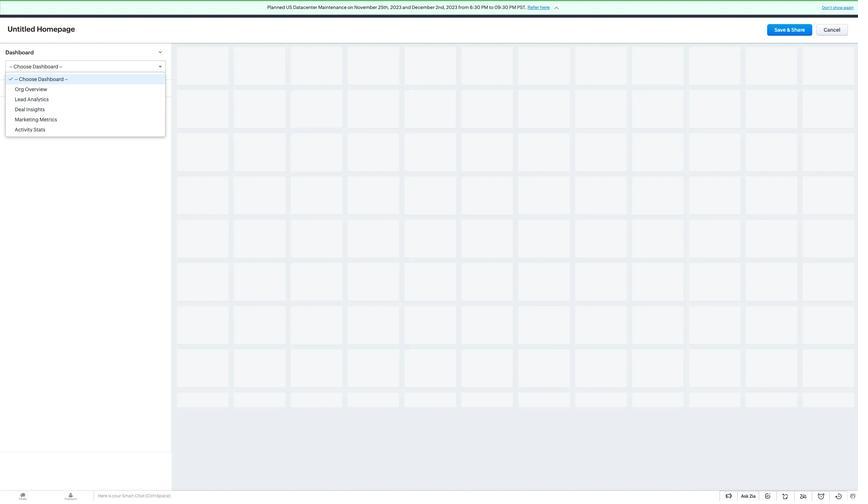 Task type: locate. For each thing, give the bounding box(es) containing it.
salesinbox link
[[505, 0, 542, 17]]

-- choose dashboard -- up overview
[[15, 77, 68, 82]]

cancel button
[[816, 24, 848, 36]]

6:30
[[470, 5, 480, 10]]

1 vertical spatial choose
[[19, 77, 37, 82]]

2023
[[390, 5, 402, 10], [446, 5, 458, 10]]

quotes link
[[354, 0, 382, 17]]

2023 left and
[[390, 5, 402, 10]]

0 horizontal spatial 2023
[[390, 5, 402, 10]]

-- choose dashboard --
[[9, 64, 62, 70], [15, 77, 68, 82]]

save & share button
[[768, 24, 813, 36]]

1 horizontal spatial orders
[[452, 6, 468, 12]]

marketing metrics
[[15, 117, 57, 123]]

here is your smart chat (ctrl+space)
[[98, 494, 170, 499]]

pm
[[481, 5, 488, 10], [509, 5, 516, 10]]

cancel
[[824, 27, 841, 33]]

1 2023 from the left
[[390, 5, 402, 10]]

1 orders from the left
[[401, 6, 418, 12]]

invoices
[[479, 6, 499, 12]]

analytics
[[294, 6, 315, 12], [27, 97, 49, 103]]

your
[[112, 494, 121, 499]]

enterprise-trial upgrade
[[688, 3, 721, 14]]

analytics right us
[[294, 6, 315, 12]]

0 vertical spatial -- choose dashboard --
[[9, 64, 62, 70]]

signals image
[[768, 6, 773, 12]]

us
[[286, 5, 292, 10]]

-
[[9, 64, 11, 70], [11, 64, 13, 70], [59, 64, 61, 70], [61, 64, 62, 70], [15, 77, 16, 82], [16, 77, 18, 82], [65, 77, 66, 82], [66, 77, 68, 82]]

1 horizontal spatial 2023
[[446, 5, 458, 10]]

deal
[[15, 107, 25, 113]]

choose
[[14, 64, 32, 70], [19, 77, 37, 82]]

save & share
[[775, 27, 805, 33]]

-- choose dashboard -- inside tree
[[15, 77, 68, 82]]

-- choose dashboard -- up view
[[9, 64, 62, 70]]

sales
[[388, 6, 400, 12]]

on
[[348, 5, 353, 10]]

planned
[[267, 5, 285, 10]]

0 horizontal spatial orders
[[401, 6, 418, 12]]

campaigns
[[548, 6, 575, 12]]

0 vertical spatial analytics
[[294, 6, 315, 12]]

0 vertical spatial choose
[[14, 64, 32, 70]]

contacts image
[[48, 492, 93, 502]]

1 horizontal spatial pm
[[509, 5, 516, 10]]

services link
[[580, 0, 612, 17]]

chats image
[[0, 492, 45, 502]]

products link
[[321, 0, 354, 17]]

None text field
[[5, 24, 95, 34]]

0 vertical spatial dashboard
[[5, 49, 34, 56]]

choose for tree containing -- choose dashboard --
[[19, 77, 37, 82]]

chat
[[135, 494, 145, 499]]

zia
[[750, 494, 756, 500]]

analytics down overview
[[27, 97, 49, 103]]

search image
[[753, 6, 760, 12]]

choose up org overview on the top of the page
[[19, 77, 37, 82]]

0 horizontal spatial analytics
[[27, 97, 49, 103]]

don't
[[822, 5, 832, 10]]

ask
[[741, 494, 749, 500]]

setup element
[[807, 0, 822, 18]]

choose inside tree
[[19, 77, 37, 82]]

invoices link
[[474, 0, 505, 17]]

lead analytics
[[15, 97, 49, 103]]

pm left pst.
[[509, 5, 516, 10]]

trial
[[712, 3, 721, 9]]

1 vertical spatial dashboard
[[33, 64, 58, 70]]

2 orders from the left
[[452, 6, 468, 12]]

choose up 'custom view' on the left top
[[14, 64, 32, 70]]

custom
[[5, 86, 26, 92]]

dashboard inside dashboard link
[[5, 49, 34, 56]]

november
[[354, 5, 377, 10]]

0 horizontal spatial pm
[[481, 5, 488, 10]]

purchase orders link
[[423, 0, 474, 17]]

1 vertical spatial analytics
[[27, 97, 49, 103]]

dashboard
[[5, 49, 34, 56], [33, 64, 58, 70], [38, 77, 64, 82]]

org overview
[[15, 87, 47, 92]]

tree
[[6, 73, 165, 137]]

25th,
[[378, 5, 389, 10]]

orders
[[401, 6, 418, 12], [452, 6, 468, 12]]

maintenance
[[318, 5, 347, 10]]

services
[[586, 6, 606, 12]]

tree containing -- choose dashboard --
[[6, 73, 165, 137]]

-- choose dashboard -- for tree containing -- choose dashboard --
[[15, 77, 68, 82]]

from
[[459, 5, 469, 10]]

choose inside "field"
[[14, 64, 32, 70]]

1 pm from the left
[[481, 5, 488, 10]]

save
[[775, 27, 786, 33]]

signals element
[[764, 0, 778, 18]]

1 vertical spatial -- choose dashboard --
[[15, 77, 68, 82]]

2023 right 2nd,
[[446, 5, 458, 10]]

pst.
[[517, 5, 527, 10]]

-- choose dashboard -- inside "field"
[[9, 64, 62, 70]]

here
[[540, 5, 550, 10]]

purchase
[[429, 6, 451, 12]]

quotes
[[359, 6, 377, 12]]

december
[[412, 5, 435, 10]]

choose for -- choose dashboard -- "field"
[[14, 64, 32, 70]]

activity
[[15, 127, 32, 133]]

pm left to
[[481, 5, 488, 10]]

metrics
[[40, 117, 57, 123]]



Task type: vqa. For each thing, say whether or not it's contained in the screenshot.
quotes at the left top of the page
yes



Task type: describe. For each thing, give the bounding box(es) containing it.
show
[[833, 5, 843, 10]]

products
[[327, 6, 348, 12]]

salesinbox
[[510, 6, 536, 12]]

campaigns link
[[542, 0, 580, 17]]

profile image
[[826, 3, 837, 15]]

share
[[792, 27, 805, 33]]

(ctrl+space)
[[146, 494, 170, 499]]

don't show again
[[822, 5, 854, 10]]

activity stats
[[15, 127, 45, 133]]

reports
[[264, 6, 282, 12]]

overview
[[25, 87, 47, 92]]

to
[[489, 5, 494, 10]]

sales orders
[[388, 6, 418, 12]]

refer
[[528, 5, 539, 10]]

datacenter
[[293, 5, 317, 10]]

orders for sales orders
[[401, 6, 418, 12]]

stats
[[34, 127, 45, 133]]

dashboard link
[[0, 43, 171, 61]]

projects
[[618, 6, 636, 12]]

2 pm from the left
[[509, 5, 516, 10]]

create menu element
[[731, 0, 749, 17]]

enterprise-
[[688, 3, 712, 9]]

analytics link
[[288, 0, 321, 17]]

org
[[15, 87, 24, 92]]

projects link
[[612, 0, 642, 17]]

is
[[108, 494, 111, 499]]

2 vertical spatial dashboard
[[38, 77, 64, 82]]

custom view link
[[0, 80, 171, 97]]

marketplace element
[[792, 0, 807, 17]]

2nd,
[[436, 5, 445, 10]]

view
[[27, 86, 39, 92]]

-- Choose Dashboard -- field
[[6, 61, 166, 72]]

custom view
[[5, 86, 39, 92]]

don't show again link
[[822, 5, 854, 10]]

refer here link
[[528, 5, 550, 10]]

-- choose dashboard -- for -- choose dashboard -- "field"
[[9, 64, 62, 70]]

and
[[403, 5, 411, 10]]

here
[[98, 494, 107, 499]]

marketing
[[15, 117, 39, 123]]

profile element
[[822, 0, 842, 17]]

search element
[[749, 0, 764, 18]]

&
[[787, 27, 791, 33]]

deal insights
[[15, 107, 45, 113]]

purchase orders
[[429, 6, 468, 12]]

upgrade
[[694, 9, 715, 14]]

ask zia
[[741, 494, 756, 500]]

09:30
[[495, 5, 508, 10]]

lead
[[15, 97, 26, 103]]

create menu image
[[736, 5, 745, 13]]

orders for purchase orders
[[452, 6, 468, 12]]

reports link
[[258, 0, 288, 17]]

dashboard inside -- choose dashboard -- "field"
[[33, 64, 58, 70]]

1 horizontal spatial analytics
[[294, 6, 315, 12]]

insights
[[26, 107, 45, 113]]

sales orders link
[[382, 0, 423, 17]]

smart
[[122, 494, 134, 499]]

planned us datacenter maintenance on november 25th, 2023 and december 2nd, 2023 from 6:30 pm to 09:30 pm pst. refer here
[[267, 5, 550, 10]]

2 2023 from the left
[[446, 5, 458, 10]]

analytics inside tree
[[27, 97, 49, 103]]

again
[[844, 5, 854, 10]]



